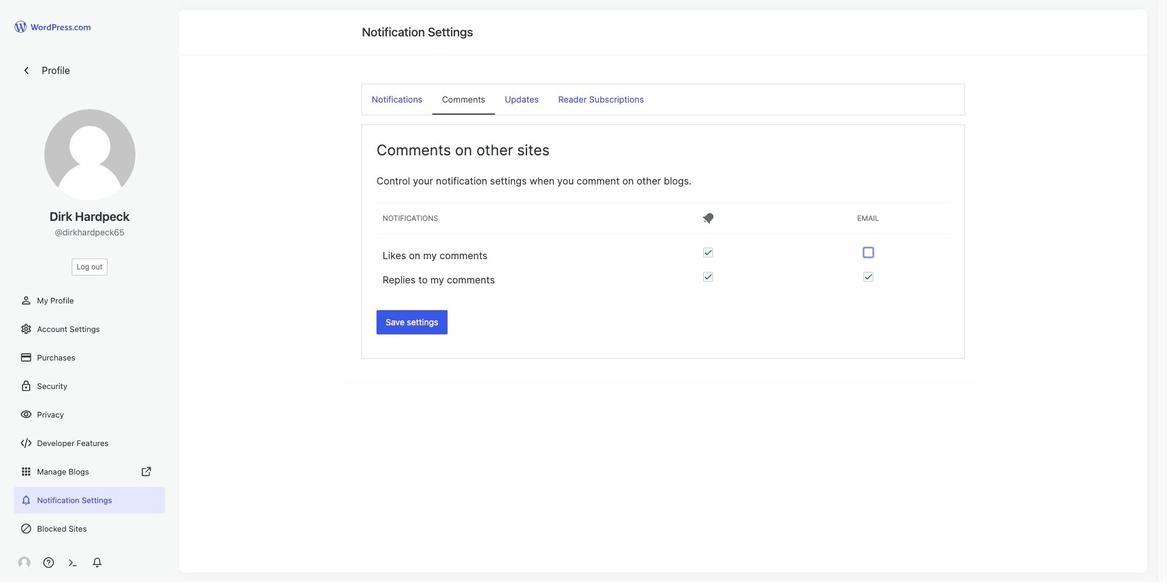Task type: locate. For each thing, give the bounding box(es) containing it.
visibility image
[[20, 409, 32, 421]]

None checkbox
[[704, 248, 713, 258], [704, 272, 713, 282], [704, 248, 713, 258], [704, 272, 713, 282]]

apps image
[[20, 466, 32, 478]]

menu
[[362, 84, 965, 115]]

dirk hardpeck image
[[18, 557, 30, 569]]

None checkbox
[[864, 248, 873, 258], [864, 272, 873, 282], [864, 248, 873, 258], [864, 272, 873, 282]]

lock image
[[20, 380, 32, 392]]

main content
[[347, 10, 979, 383]]



Task type: vqa. For each thing, say whether or not it's contained in the screenshot.
homepage
no



Task type: describe. For each thing, give the bounding box(es) containing it.
notifications image
[[20, 494, 32, 507]]

settings image
[[20, 323, 32, 335]]

person image
[[20, 295, 32, 307]]

block image
[[20, 523, 32, 535]]

dirk hardpeck image
[[44, 109, 135, 200]]

credit_card image
[[20, 352, 32, 364]]



